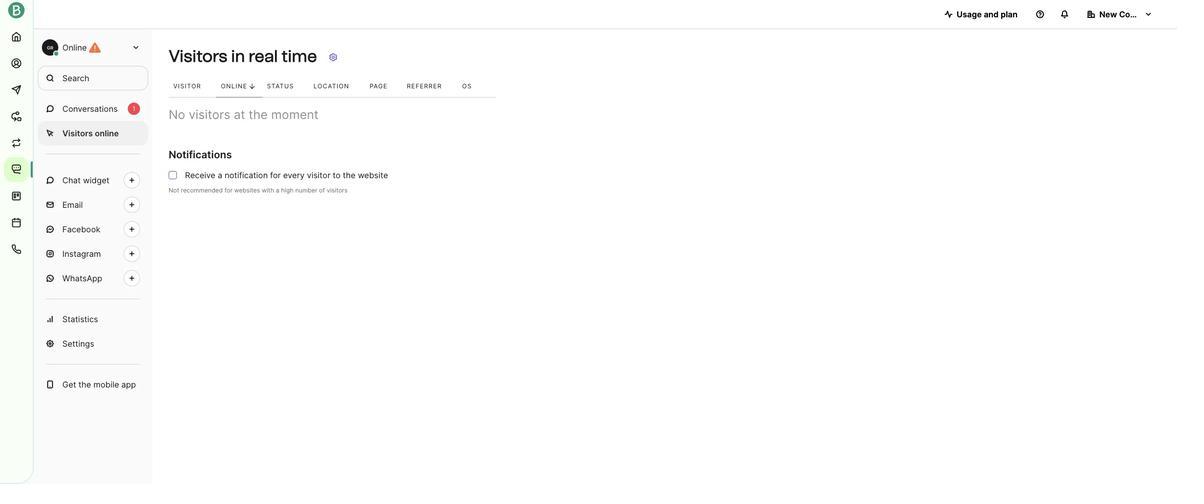 Task type: vqa. For each thing, say whether or not it's contained in the screenshot.
Search
yes



Task type: describe. For each thing, give the bounding box(es) containing it.
online
[[95, 128, 119, 139]]

gr
[[47, 45, 53, 50]]

real
[[249, 47, 278, 66]]

notification
[[225, 170, 268, 180]]

moment
[[271, 107, 319, 122]]

search
[[62, 73, 89, 83]]

no visitors at the moment
[[169, 107, 319, 122]]

visitor button
[[169, 76, 216, 97]]

at
[[234, 107, 245, 122]]

os button
[[458, 76, 486, 97]]

whatsapp link
[[38, 266, 148, 291]]

visitors online
[[62, 128, 119, 139]]

usage and plan
[[957, 9, 1018, 19]]

page
[[370, 82, 388, 90]]

chat widget
[[62, 175, 109, 186]]

statistics link
[[38, 307, 148, 332]]

new
[[1100, 9, 1118, 19]]

whatsapp
[[62, 274, 102, 284]]

new company
[[1100, 9, 1157, 19]]

number
[[295, 187, 318, 194]]

location
[[314, 82, 350, 90]]

every
[[283, 170, 305, 180]]

email link
[[38, 193, 148, 217]]

usage and plan button
[[937, 4, 1026, 25]]

status
[[267, 82, 294, 90]]

instagram
[[62, 249, 101, 259]]

recommended
[[181, 187, 223, 194]]

facebook
[[62, 224, 100, 235]]

no
[[169, 107, 185, 122]]

chat widget link
[[38, 168, 148, 193]]

1 horizontal spatial the
[[249, 107, 268, 122]]

websites
[[234, 187, 260, 194]]

settings link
[[38, 332, 148, 356]]

to
[[333, 170, 341, 180]]

high
[[281, 187, 294, 194]]

email
[[62, 200, 83, 210]]

instagram link
[[38, 242, 148, 266]]

get the mobile app
[[62, 380, 136, 390]]

page button
[[365, 76, 402, 97]]

0 horizontal spatial online
[[62, 42, 87, 53]]

0 vertical spatial for
[[270, 170, 281, 180]]

conversations
[[62, 104, 118, 114]]

search link
[[38, 66, 148, 91]]

statistics
[[62, 314, 98, 325]]

of
[[319, 187, 325, 194]]

1 vertical spatial for
[[225, 187, 233, 194]]

get
[[62, 380, 76, 390]]

1 vertical spatial the
[[343, 170, 356, 180]]

in
[[231, 47, 245, 66]]

website
[[358, 170, 388, 180]]



Task type: locate. For each thing, give the bounding box(es) containing it.
not
[[169, 187, 179, 194]]

0 vertical spatial a
[[218, 170, 222, 180]]

os
[[462, 82, 472, 90]]

settings
[[62, 339, 94, 349]]

visitors
[[169, 47, 227, 66], [62, 128, 93, 139]]

visitors for visitors online
[[62, 128, 93, 139]]

for left websites
[[225, 187, 233, 194]]

not recommended for websites with a high number of visitors
[[169, 187, 348, 194]]

visitors for visitors in real time
[[169, 47, 227, 66]]

a right the with
[[276, 187, 280, 194]]

new company button
[[1079, 4, 1161, 25]]

receive a notification for every visitor to the website
[[185, 170, 388, 180]]

0 vertical spatial online
[[62, 42, 87, 53]]

1 horizontal spatial for
[[270, 170, 281, 180]]

0 horizontal spatial visitors
[[62, 128, 93, 139]]

online button
[[216, 76, 262, 97]]

visitors down the conversations
[[62, 128, 93, 139]]

referrer
[[407, 82, 442, 90]]

with
[[262, 187, 274, 194]]

visitor
[[173, 82, 201, 90]]

location button
[[309, 76, 365, 97]]

notifications
[[169, 149, 232, 161]]

2 horizontal spatial the
[[343, 170, 356, 180]]

the right to on the top of page
[[343, 170, 356, 180]]

the
[[249, 107, 268, 122], [343, 170, 356, 180], [79, 380, 91, 390]]

online inside button
[[221, 82, 247, 90]]

get the mobile app link
[[38, 373, 148, 397]]

plan
[[1001, 9, 1018, 19]]

online up at
[[221, 82, 247, 90]]

online
[[62, 42, 87, 53], [221, 82, 247, 90]]

visitors left at
[[189, 107, 231, 122]]

widget
[[83, 175, 109, 186]]

visitor
[[307, 170, 331, 180]]

app
[[121, 380, 136, 390]]

receive
[[185, 170, 216, 180]]

visitors online link
[[38, 121, 148, 146]]

referrer button
[[402, 76, 458, 97]]

facebook link
[[38, 217, 148, 242]]

0 vertical spatial the
[[249, 107, 268, 122]]

for up the with
[[270, 170, 281, 180]]

status button
[[262, 76, 309, 97]]

mobile
[[93, 380, 119, 390]]

1 horizontal spatial visitors
[[327, 187, 348, 194]]

usage
[[957, 9, 982, 19]]

1 horizontal spatial online
[[221, 82, 247, 90]]

for
[[270, 170, 281, 180], [225, 187, 233, 194]]

online right gr
[[62, 42, 87, 53]]

visitors down to on the top of page
[[327, 187, 348, 194]]

1 horizontal spatial visitors
[[169, 47, 227, 66]]

chat
[[62, 175, 81, 186]]

0 vertical spatial visitors
[[169, 47, 227, 66]]

1 vertical spatial visitors
[[327, 187, 348, 194]]

0 vertical spatial visitors
[[189, 107, 231, 122]]

visitors
[[189, 107, 231, 122], [327, 187, 348, 194]]

the right at
[[249, 107, 268, 122]]

the right get in the bottom of the page
[[79, 380, 91, 390]]

1
[[133, 105, 135, 113]]

visitors in real time
[[169, 47, 317, 66]]

a right 'receive'
[[218, 170, 222, 180]]

0 horizontal spatial the
[[79, 380, 91, 390]]

0 horizontal spatial a
[[218, 170, 222, 180]]

1 horizontal spatial a
[[276, 187, 280, 194]]

1 vertical spatial a
[[276, 187, 280, 194]]

a
[[218, 170, 222, 180], [276, 187, 280, 194]]

2 vertical spatial the
[[79, 380, 91, 390]]

visitors up visitor button
[[169, 47, 227, 66]]

time
[[282, 47, 317, 66]]

1 vertical spatial visitors
[[62, 128, 93, 139]]

company
[[1120, 9, 1157, 19]]

and
[[984, 9, 999, 19]]

0 horizontal spatial visitors
[[189, 107, 231, 122]]

0 horizontal spatial for
[[225, 187, 233, 194]]

1 vertical spatial online
[[221, 82, 247, 90]]



